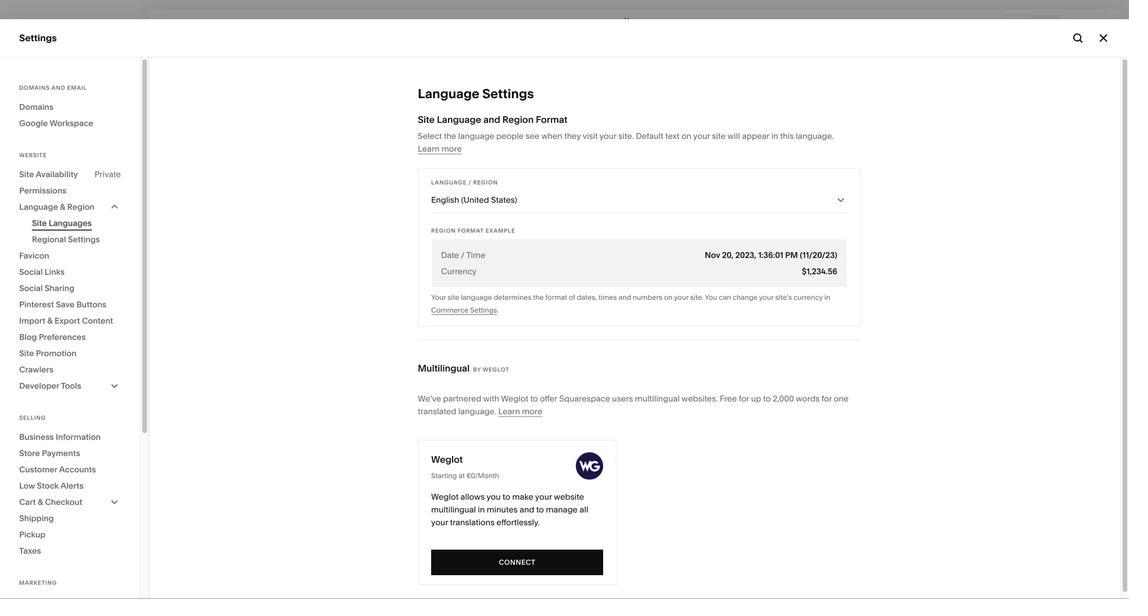Task type: locate. For each thing, give the bounding box(es) containing it.
2 domains from the top
[[19, 102, 54, 112]]

1 vertical spatial site
[[448, 293, 459, 302]]

2 for from the left
[[822, 394, 832, 404]]

site up regional
[[32, 218, 47, 228]]

settings inside the your site language determines the format of dates, times and numbers on your site. you can change your site's currency in commerce settings .
[[470, 306, 497, 315]]

& up site languages on the top of the page
[[60, 202, 65, 212]]

language for language settings
[[418, 86, 480, 101]]

0 horizontal spatial &
[[38, 497, 43, 507]]

0 vertical spatial &
[[60, 202, 65, 212]]

0 vertical spatial at
[[459, 472, 465, 480]]

0 vertical spatial marketing
[[19, 113, 64, 125]]

permissions
[[19, 186, 66, 196]]

settings down the site languages link
[[68, 235, 100, 244]]

to right up
[[763, 394, 771, 404]]

your site language determines the format of dates, times and numbers on your site. you can change your site's currency in commerce settings .
[[431, 293, 831, 315]]

learn more link down select
[[418, 144, 462, 154]]

they
[[565, 131, 581, 141]]

marketing
[[19, 113, 64, 125], [19, 580, 57, 587]]

0 vertical spatial social
[[19, 267, 43, 277]]

1 vertical spatial more
[[522, 407, 543, 417]]

0 vertical spatial learn more link
[[418, 144, 462, 154]]

learn more link down offer
[[499, 407, 543, 417]]

region up people
[[503, 114, 534, 125]]

region inside site language and region format select the language people see when they visit your site. default text on your site will appear in this language. learn more
[[503, 114, 534, 125]]

& right cart
[[38, 497, 43, 507]]

at left checkout. on the bottom of page
[[599, 578, 607, 588]]

format up when
[[536, 114, 568, 125]]

& for cart
[[38, 497, 43, 507]]

site inside site language and region format select the language people see when they visit your site. default text on your site will appear in this language. learn more
[[712, 131, 726, 141]]

tools
[[61, 381, 81, 391]]

private
[[95, 169, 121, 179]]

2 vertical spatial in
[[478, 505, 485, 515]]

1 vertical spatial at
[[599, 578, 607, 588]]

text
[[666, 131, 680, 141]]

in inside the your site language determines the format of dates, times and numbers on your site. you can change your site's currency in commerce settings .
[[825, 293, 831, 302]]

1 vertical spatial on
[[664, 293, 673, 302]]

website inside weglot allows you to make your website multilingual in minutes and to manage all your translations effortlessly.
[[554, 492, 584, 502]]

0 vertical spatial on
[[682, 131, 692, 141]]

1 vertical spatial learn
[[499, 407, 520, 417]]

settings down determines
[[470, 306, 497, 315]]

starting
[[431, 472, 457, 480]]

more down select
[[442, 144, 462, 154]]

language & region button
[[19, 199, 121, 215]]

google workspace
[[19, 118, 93, 128]]

multilingual
[[635, 394, 680, 404], [431, 505, 476, 515]]

social up pinterest
[[19, 283, 43, 293]]

1 horizontal spatial format
[[536, 114, 568, 125]]

1 horizontal spatial on
[[682, 131, 692, 141]]

1 vertical spatial selling
[[19, 415, 46, 421]]

0 vertical spatial site
[[712, 131, 726, 141]]

and inside site language and region format select the language people see when they visit your site. default text on your site will appear in this language. learn more
[[484, 114, 501, 125]]

selling up business
[[19, 415, 46, 421]]

0 horizontal spatial the
[[444, 131, 456, 141]]

site for languages
[[32, 218, 47, 228]]

region up the site languages link
[[67, 202, 95, 212]]

asset library
[[19, 449, 77, 460]]

your left translations
[[431, 518, 448, 528]]

0 horizontal spatial learn more link
[[418, 144, 462, 154]]

language up english
[[431, 179, 467, 186]]

website
[[554, 492, 584, 502], [456, 578, 486, 588]]

states)
[[491, 195, 517, 205]]

customer accounts link
[[19, 462, 121, 478]]

pinterest save buttons link
[[19, 296, 121, 313]]

website link
[[19, 72, 129, 85]]

site language and region format select the language people see when they visit your site. default text on your site will appear in this language. learn more
[[418, 114, 834, 154]]

crawlers
[[19, 365, 54, 375]]

language settings
[[418, 86, 534, 101]]

library
[[46, 449, 77, 460]]

marketing link
[[19, 113, 129, 126]]

site inside site language and region format select the language people see when they visit your site. default text on your site will appear in this language. learn more
[[418, 114, 435, 125]]

1 horizontal spatial in
[[772, 131, 779, 141]]

favicon link
[[19, 248, 121, 264]]

asset
[[19, 449, 44, 460]]

settings up 'domains and email'
[[19, 32, 57, 44]]

1 horizontal spatial &
[[47, 316, 53, 326]]

translations
[[450, 518, 495, 528]]

take
[[374, 578, 390, 588]]

language down 'language settings'
[[437, 114, 482, 125]]

site up select
[[418, 114, 435, 125]]

1 horizontal spatial /
[[469, 179, 472, 186]]

0 vertical spatial site.
[[619, 131, 634, 141]]

0 vertical spatial multilingual
[[635, 394, 680, 404]]

words
[[796, 394, 820, 404]]

marketing inside "link"
[[19, 113, 64, 125]]

weglot down starting
[[431, 492, 459, 502]]

multilingual right users
[[635, 394, 680, 404]]

the left the format
[[533, 293, 544, 302]]

learn more link
[[418, 144, 462, 154], [499, 407, 543, 417]]

learn down with
[[499, 407, 520, 417]]

1 vertical spatial website
[[19, 152, 47, 159]]

& inside 'dropdown button'
[[60, 202, 65, 212]]

availability
[[36, 169, 78, 179]]

appear
[[742, 131, 770, 141]]

site left will
[[712, 131, 726, 141]]

business information link
[[19, 429, 121, 445]]

1 vertical spatial format
[[458, 227, 484, 234]]

site's
[[776, 293, 792, 302]]

1 vertical spatial site.
[[691, 293, 704, 302]]

for left one
[[822, 394, 832, 404]]

1 horizontal spatial multilingual
[[635, 394, 680, 404]]

customer
[[19, 465, 57, 475]]

settings inside the regional settings link
[[68, 235, 100, 244]]

0 vertical spatial format
[[536, 114, 568, 125]]

select
[[418, 131, 442, 141]]

social links
[[19, 267, 65, 277]]

format up time
[[458, 227, 484, 234]]

and up people
[[484, 114, 501, 125]]

weglot up learn more
[[501, 394, 529, 404]]

weglot right "by"
[[483, 366, 510, 373]]

site languages link
[[32, 215, 121, 231]]

site. inside site language and region format select the language people see when they visit your site. default text on your site will appear in this language. learn more
[[619, 131, 634, 141]]

language & region link
[[19, 199, 121, 215]]

2 vertical spatial &
[[38, 497, 43, 507]]

2 horizontal spatial in
[[825, 293, 831, 302]]

0 horizontal spatial multilingual
[[431, 505, 476, 515]]

weglot logo image
[[576, 453, 603, 480]]

people
[[497, 131, 524, 141]]

0 vertical spatial learn
[[418, 144, 440, 154]]

selling down 'domains and email'
[[19, 93, 49, 104]]

English (United States) field
[[431, 187, 848, 213]]

website right new
[[456, 578, 486, 588]]

1 domains from the top
[[19, 84, 50, 91]]

selling
[[19, 93, 49, 104], [19, 415, 46, 421]]

website up 'domains and email'
[[19, 72, 55, 83]]

0 vertical spatial selling
[[19, 93, 49, 104]]

social down favicon
[[19, 267, 43, 277]]

1 horizontal spatial site.
[[691, 293, 704, 302]]

0 vertical spatial the
[[444, 131, 456, 141]]

0 vertical spatial domains
[[19, 84, 50, 91]]

social sharing
[[19, 283, 74, 293]]

site down analytics
[[19, 169, 34, 179]]

0 vertical spatial in
[[772, 131, 779, 141]]

on right the text at right top
[[682, 131, 692, 141]]

1 vertical spatial domains
[[19, 102, 54, 112]]

buttons
[[76, 300, 107, 310]]

one
[[834, 394, 849, 404]]

manage
[[546, 505, 578, 515]]

the inside the your site language determines the format of dates, times and numbers on your site. you can change your site's currency in commerce settings .
[[533, 293, 544, 302]]

2 horizontal spatial &
[[60, 202, 65, 212]]

language
[[418, 86, 480, 101], [437, 114, 482, 125], [431, 179, 467, 186], [19, 202, 58, 212]]

your
[[600, 131, 617, 141], [694, 131, 710, 141], [674, 293, 689, 302], [759, 293, 774, 302], [535, 492, 552, 502], [431, 518, 448, 528]]

1 vertical spatial language
[[461, 293, 492, 302]]

can
[[719, 293, 731, 302]]

pickup
[[19, 530, 46, 540]]

0 horizontal spatial site.
[[619, 131, 634, 141]]

import & export content link
[[19, 313, 121, 329]]

1 vertical spatial in
[[825, 293, 831, 302]]

1 social from the top
[[19, 267, 43, 277]]

/ up the english (united states) at the left top
[[469, 179, 472, 186]]

on right numbers
[[664, 293, 673, 302]]

with
[[483, 394, 499, 404]]

pm
[[786, 250, 798, 260]]

times
[[599, 293, 617, 302]]

1 horizontal spatial site
[[712, 131, 726, 141]]

settings up stock
[[19, 469, 56, 481]]

the right select
[[444, 131, 456, 141]]

1 horizontal spatial learn
[[499, 407, 520, 417]]

partnered
[[443, 394, 482, 404]]

taxes
[[19, 546, 41, 556]]

0 vertical spatial /
[[469, 179, 472, 186]]

language down 'permissions'
[[19, 202, 58, 212]]

/
[[469, 179, 472, 186], [461, 250, 465, 260]]

language. right this
[[796, 131, 834, 141]]

the
[[444, 131, 456, 141], [533, 293, 544, 302]]

language. down with
[[458, 407, 497, 417]]

weglot inside weglot allows you to make your website multilingual in minutes and to manage all your translations effortlessly.
[[431, 492, 459, 502]]

language & region
[[19, 202, 95, 212]]

& for import
[[47, 316, 53, 326]]

learn down select
[[418, 144, 440, 154]]

website up manage
[[554, 492, 584, 502]]

minutes
[[487, 505, 518, 515]]

information
[[56, 432, 101, 442]]

nov
[[705, 250, 720, 260]]

0 vertical spatial language
[[458, 131, 495, 141]]

1 horizontal spatial the
[[533, 293, 544, 302]]

site. left default on the right of the page
[[619, 131, 634, 141]]

0 horizontal spatial website
[[456, 578, 486, 588]]

date / time
[[441, 250, 486, 260]]

at
[[459, 472, 465, 480], [599, 578, 607, 588]]

language left people
[[458, 131, 495, 141]]

0 horizontal spatial at
[[459, 472, 465, 480]]

1 vertical spatial &
[[47, 316, 53, 326]]

low
[[19, 481, 35, 491]]

1 vertical spatial marketing
[[19, 580, 57, 587]]

off
[[411, 578, 420, 588]]

selling link
[[19, 92, 129, 106]]

site. left you
[[691, 293, 704, 302]]

domains for domains
[[19, 102, 54, 112]]

0 horizontal spatial on
[[664, 293, 673, 302]]

preferences
[[39, 332, 86, 342]]

multilingual up translations
[[431, 505, 476, 515]]

& up blog preferences
[[47, 316, 53, 326]]

0 vertical spatial language.
[[796, 131, 834, 141]]

1 horizontal spatial website
[[554, 492, 584, 502]]

1 website from the top
[[19, 72, 55, 83]]

1 vertical spatial social
[[19, 283, 43, 293]]

1 marketing from the top
[[19, 113, 64, 125]]

site down blog
[[19, 349, 34, 358]]

0 horizontal spatial for
[[739, 394, 750, 404]]

1 vertical spatial multilingual
[[431, 505, 476, 515]]

language up commerce settings 'link'
[[461, 293, 492, 302]]

0 vertical spatial website
[[19, 72, 55, 83]]

default
[[636, 131, 664, 141]]

limited
[[325, 578, 351, 588]]

0 horizontal spatial site
[[448, 293, 459, 302]]

1 vertical spatial the
[[533, 293, 544, 302]]

language inside language & region 'dropdown button'
[[19, 202, 58, 212]]

& for language
[[60, 202, 65, 212]]

0 horizontal spatial more
[[442, 144, 462, 154]]

more down offer
[[522, 407, 543, 417]]

at right starting
[[459, 472, 465, 480]]

site up the commerce
[[448, 293, 459, 302]]

1 vertical spatial language.
[[458, 407, 497, 417]]

1 horizontal spatial at
[[599, 578, 607, 588]]

links
[[45, 267, 65, 277]]

developer tools button
[[19, 378, 121, 394]]

language inside the your site language determines the format of dates, times and numbers on your site. you can change your site's currency in commerce settings .
[[461, 293, 492, 302]]

on inside site language and region format select the language people see when they visit your site. default text on your site will appear in this language. learn more
[[682, 131, 692, 141]]

website up site availability
[[19, 152, 47, 159]]

format
[[546, 293, 567, 302]]

crawlers link
[[19, 362, 121, 378]]

1 horizontal spatial for
[[822, 394, 832, 404]]

& inside dropdown button
[[38, 497, 43, 507]]

and right times
[[619, 293, 631, 302]]

0 horizontal spatial in
[[478, 505, 485, 515]]

0 vertical spatial more
[[442, 144, 462, 154]]

blog preferences
[[19, 332, 86, 342]]

your right make
[[535, 492, 552, 502]]

accounts
[[59, 465, 96, 475]]

for a limited time, take 20% off any new website plan. use code w11csave20 at checkout. expires 11/22/2023.
[[304, 578, 724, 588]]

in right the currency
[[825, 293, 831, 302]]

blog preferences link
[[19, 329, 121, 345]]

2 marketing from the top
[[19, 580, 57, 587]]

1 horizontal spatial learn more link
[[499, 407, 543, 417]]

site for promotion
[[19, 349, 34, 358]]

0 horizontal spatial language.
[[458, 407, 497, 417]]

in down allows
[[478, 505, 485, 515]]

your left you
[[674, 293, 689, 302]]

for left up
[[739, 394, 750, 404]]

you
[[487, 492, 501, 502]]

social
[[19, 267, 43, 277], [19, 283, 43, 293]]

change
[[733, 293, 758, 302]]

language up select
[[418, 86, 480, 101]]

to right you at the bottom left
[[503, 492, 511, 502]]

1 vertical spatial /
[[461, 250, 465, 260]]

0 vertical spatial website
[[554, 492, 584, 502]]

0 horizontal spatial learn
[[418, 144, 440, 154]]

1 vertical spatial website
[[456, 578, 486, 588]]

2 social from the top
[[19, 283, 43, 293]]

taxes link
[[19, 543, 121, 559]]

1 horizontal spatial language.
[[796, 131, 834, 141]]

0 horizontal spatial /
[[461, 250, 465, 260]]

and down make
[[520, 505, 535, 515]]

site
[[712, 131, 726, 141], [448, 293, 459, 302]]

in left this
[[772, 131, 779, 141]]

any
[[422, 578, 436, 588]]

/ right date
[[461, 250, 465, 260]]

business
[[19, 432, 54, 442]]

2 selling from the top
[[19, 415, 46, 421]]

by
[[473, 366, 481, 373]]



Task type: describe. For each thing, give the bounding box(es) containing it.
format inside site language and region format select the language people see when they visit your site. default text on your site will appear in this language. learn more
[[536, 114, 568, 125]]

shipping
[[19, 514, 54, 524]]

1 horizontal spatial more
[[522, 407, 543, 417]]

region inside language & region 'dropdown button'
[[67, 202, 95, 212]]

a
[[318, 578, 323, 588]]

20%
[[392, 578, 409, 588]]

effortlessly.
[[497, 518, 540, 528]]

sharing
[[45, 283, 74, 293]]

time
[[467, 250, 486, 260]]

favicon
[[19, 251, 49, 261]]

to left offer
[[531, 394, 538, 404]]

up
[[751, 394, 762, 404]]

your right the text at right top
[[694, 131, 710, 141]]

cart & checkout button
[[19, 494, 121, 510]]

social sharing link
[[19, 280, 121, 296]]

blog
[[19, 332, 37, 342]]

squarespace
[[560, 394, 610, 404]]

weglot inside we've partnered with weglot to offer squarespace users multilingual websites. free for up to 2,000 words for one translated language.
[[501, 394, 529, 404]]

language for language & region
[[19, 202, 58, 212]]

google workspace link
[[19, 115, 121, 131]]

scheduling
[[19, 175, 69, 187]]

cart & checkout link
[[19, 494, 121, 510]]

new
[[438, 578, 454, 588]]

in inside weglot allows you to make your website multilingual in minutes and to manage all your translations effortlessly.
[[478, 505, 485, 515]]

permissions link
[[19, 183, 121, 199]]

(11/20/23)
[[800, 250, 838, 260]]

site for language
[[418, 114, 435, 125]]

region up (united
[[473, 179, 498, 186]]

settings up people
[[483, 86, 534, 101]]

nov 20, 2023, 1:36:01 pm (11/20/23)
[[705, 250, 838, 260]]

(united
[[461, 195, 489, 205]]

social for social sharing
[[19, 283, 43, 293]]

regional settings link
[[32, 231, 121, 248]]

this
[[781, 131, 794, 141]]

cart
[[19, 497, 36, 507]]

region up date
[[431, 227, 456, 234]]

more inside site language and region format select the language people see when they visit your site. default text on your site will appear in this language. learn more
[[442, 144, 462, 154]]

connect
[[499, 558, 536, 567]]

email
[[67, 84, 87, 91]]

learn inside site language and region format select the language people see when they visit your site. default text on your site will appear in this language. learn more
[[418, 144, 440, 154]]

language / region
[[431, 179, 498, 186]]

all
[[580, 505, 589, 515]]

site languages
[[32, 218, 92, 228]]

multilingual inside weglot allows you to make your website multilingual in minutes and to manage all your translations effortlessly.
[[431, 505, 476, 515]]

weglot allows you to make your website multilingual in minutes and to manage all your translations effortlessly.
[[431, 492, 589, 528]]

social for social links
[[19, 267, 43, 277]]

connect button
[[431, 550, 603, 576]]

site inside the your site language determines the format of dates, times and numbers on your site. you can change your site's currency in commerce settings .
[[448, 293, 459, 302]]

see
[[526, 131, 540, 141]]

weglot inside multilingual by weglot
[[483, 366, 510, 373]]

help link
[[19, 490, 40, 502]]

determines
[[494, 293, 532, 302]]

site. inside the your site language determines the format of dates, times and numbers on your site. you can change your site's currency in commerce settings .
[[691, 293, 704, 302]]

asset library link
[[19, 448, 129, 462]]

translated
[[418, 407, 457, 417]]

users
[[612, 394, 633, 404]]

$1,234.56
[[802, 267, 838, 276]]

date
[[441, 250, 459, 260]]

example
[[486, 227, 516, 234]]

domains and email
[[19, 84, 87, 91]]

google
[[19, 118, 48, 128]]

language. inside we've partnered with weglot to offer squarespace users multilingual websites. free for up to 2,000 words for one translated language.
[[458, 407, 497, 417]]

promotion
[[36, 349, 77, 358]]

0 horizontal spatial format
[[458, 227, 484, 234]]

and left the email
[[51, 84, 65, 91]]

and inside the your site language determines the format of dates, times and numbers on your site. you can change your site's currency in commerce settings .
[[619, 293, 631, 302]]

regional settings
[[32, 235, 100, 244]]

multilingual
[[418, 363, 470, 374]]

weglot up starting
[[431, 454, 463, 465]]

checkout.
[[609, 578, 646, 588]]

2,000
[[773, 394, 794, 404]]

use
[[508, 578, 523, 588]]

import & export content
[[19, 316, 113, 326]]

time,
[[353, 578, 372, 588]]

and inside weglot allows you to make your website multilingual in minutes and to manage all your translations effortlessly.
[[520, 505, 535, 515]]

/ for region
[[469, 179, 472, 186]]

websites.
[[682, 394, 718, 404]]

import
[[19, 316, 45, 326]]

english
[[431, 195, 459, 205]]

customer accounts
[[19, 465, 96, 475]]

1 selling from the top
[[19, 93, 49, 104]]

you
[[705, 293, 718, 302]]

free
[[720, 394, 737, 404]]

region format example
[[431, 227, 516, 234]]

domains for domains and email
[[19, 84, 50, 91]]

currency
[[441, 267, 477, 276]]

your right visit
[[600, 131, 617, 141]]

language. inside site language and region format select the language people see when they visit your site. default text on your site will appear in this language. learn more
[[796, 131, 834, 141]]

your left site's
[[759, 293, 774, 302]]

analytics
[[19, 155, 60, 166]]

domains link
[[19, 99, 121, 115]]

multilingual inside we've partnered with weglot to offer squarespace users multilingual websites. free for up to 2,000 words for one translated language.
[[635, 394, 680, 404]]

shipping link
[[19, 510, 121, 527]]

stock
[[37, 481, 59, 491]]

dates,
[[577, 293, 597, 302]]

site promotion
[[19, 349, 77, 358]]

to left manage
[[537, 505, 544, 515]]

social links link
[[19, 264, 121, 280]]

/ for time
[[461, 250, 465, 260]]

1 vertical spatial learn more link
[[499, 407, 543, 417]]

site promotion link
[[19, 345, 121, 362]]

w11csave20
[[547, 578, 597, 588]]

payments
[[42, 449, 80, 458]]

2023,
[[736, 250, 757, 260]]

on inside the your site language determines the format of dates, times and numbers on your site. you can change your site's currency in commerce settings .
[[664, 293, 673, 302]]

the inside site language and region format select the language people see when they visit your site. default text on your site will appear in this language. learn more
[[444, 131, 456, 141]]

settings link
[[19, 469, 129, 483]]

1:36:01
[[759, 250, 784, 260]]

site for availability
[[19, 169, 34, 179]]

language inside site language and region format select the language people see when they visit your site. default text on your site will appear in this language. learn more
[[437, 114, 482, 125]]

settings inside settings link
[[19, 469, 56, 481]]

code
[[525, 578, 545, 588]]

expires
[[648, 578, 676, 588]]

2 website from the top
[[19, 152, 47, 159]]

in inside site language and region format select the language people see when they visit your site. default text on your site will appear in this language. learn more
[[772, 131, 779, 141]]

language inside site language and region format select the language people see when they visit your site. default text on your site will appear in this language. learn more
[[458, 131, 495, 141]]

language for language / region
[[431, 179, 467, 186]]

1 for from the left
[[739, 394, 750, 404]]

will
[[728, 131, 740, 141]]

plan.
[[488, 578, 506, 588]]



Task type: vqa. For each thing, say whether or not it's contained in the screenshot.
rightmost more
yes



